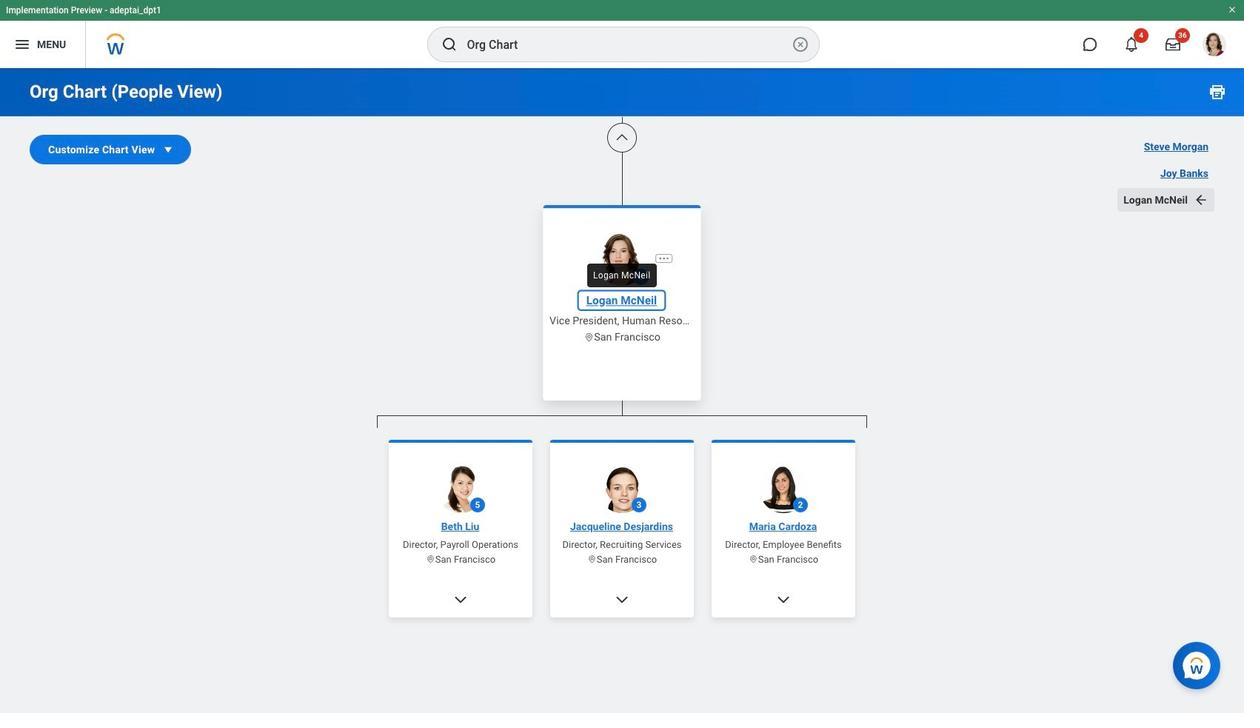 Task type: describe. For each thing, give the bounding box(es) containing it.
2 location image from the left
[[749, 555, 758, 564]]

inbox large image
[[1166, 37, 1181, 52]]

Search Workday  search field
[[467, 28, 788, 61]]

print org chart image
[[1209, 83, 1227, 101]]

justify image
[[13, 36, 31, 53]]

related actions image
[[658, 252, 670, 264]]

1 chevron down image from the left
[[453, 592, 468, 607]]

location image inside the logan mcneil, logan mcneil, 3 direct reports element
[[587, 555, 597, 564]]

1 location image from the left
[[426, 555, 435, 564]]

x circle image
[[791, 36, 809, 53]]

0 vertical spatial location image
[[584, 332, 594, 342]]



Task type: vqa. For each thing, say whether or not it's contained in the screenshot.
the Total for Target Hours for the Year :
no



Task type: locate. For each thing, give the bounding box(es) containing it.
caret down image
[[161, 142, 176, 157]]

location image
[[584, 332, 594, 342], [587, 555, 597, 564]]

arrow left image
[[1194, 193, 1209, 207]]

tooltip
[[583, 259, 661, 292]]

search image
[[440, 36, 458, 53]]

1 vertical spatial location image
[[587, 555, 597, 564]]

logan mcneil, logan mcneil, 3 direct reports element
[[377, 428, 867, 713]]

notifications large image
[[1124, 37, 1139, 52]]

chevron up image
[[615, 130, 630, 145]]

banner
[[0, 0, 1244, 68]]

0 horizontal spatial location image
[[426, 555, 435, 564]]

1 horizontal spatial chevron down image
[[615, 592, 630, 607]]

close environment banner image
[[1228, 5, 1237, 14]]

main content
[[0, 0, 1244, 713]]

1 horizontal spatial location image
[[749, 555, 758, 564]]

2 chevron down image from the left
[[615, 592, 630, 607]]

profile logan mcneil image
[[1203, 33, 1227, 59]]

0 horizontal spatial chevron down image
[[453, 592, 468, 607]]

location image
[[426, 555, 435, 564], [749, 555, 758, 564]]

chevron down image
[[453, 592, 468, 607], [615, 592, 630, 607]]



